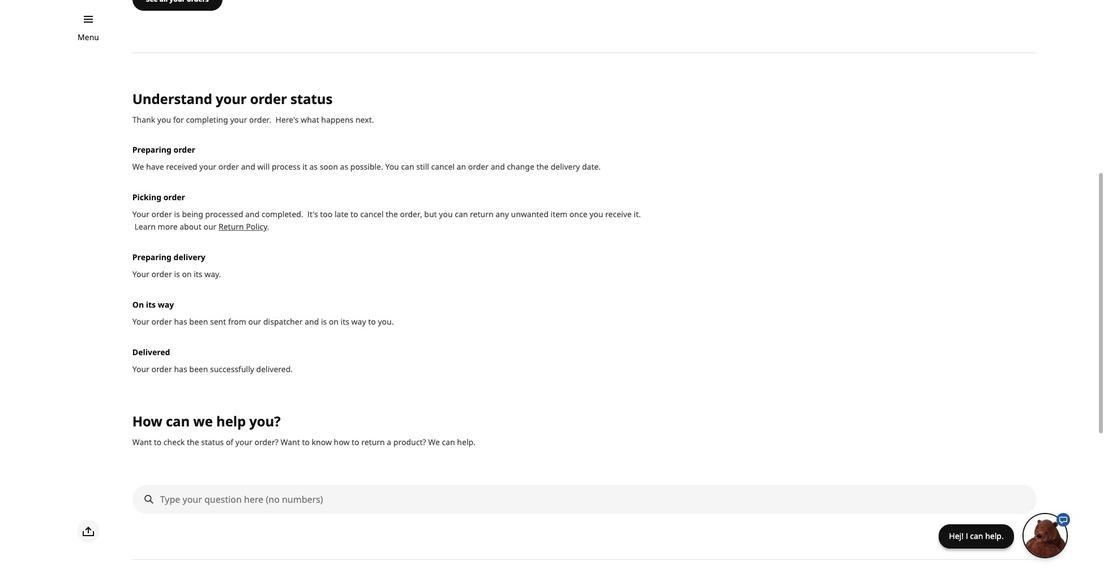 Task type: vqa. For each thing, say whether or not it's contained in the screenshot.
"order,"
yes



Task type: locate. For each thing, give the bounding box(es) containing it.
dispatcher
[[263, 317, 303, 328]]

from
[[228, 317, 246, 328]]

can inside button
[[971, 531, 984, 542]]

on down preparing delivery
[[182, 269, 192, 280]]

1 preparing from the top
[[132, 145, 172, 156]]

2 horizontal spatial its
[[341, 317, 350, 328]]

0 vertical spatial on
[[182, 269, 192, 280]]

been left sent
[[189, 317, 208, 328]]

help. right product?
[[457, 437, 476, 448]]

0 vertical spatial preparing
[[132, 145, 172, 156]]

0 vertical spatial delivery
[[551, 162, 580, 172]]

happens
[[321, 114, 354, 125]]

order
[[250, 89, 287, 108], [174, 145, 195, 156], [219, 162, 239, 172], [468, 162, 489, 172], [164, 192, 185, 203], [152, 209, 172, 220], [152, 269, 172, 280], [152, 317, 172, 328], [152, 364, 172, 375]]

its left you.
[[341, 317, 350, 328]]

1 horizontal spatial help.
[[986, 531, 1004, 542]]

been left successfully at the left of the page
[[189, 364, 208, 375]]

it
[[303, 162, 308, 172]]

our down processed
[[204, 222, 217, 233]]

return left a
[[362, 437, 385, 448]]

2 vertical spatial is
[[321, 317, 327, 328]]

how
[[132, 413, 162, 431]]

unwanted
[[511, 209, 549, 220]]

2 has from the top
[[174, 364, 187, 375]]

delivered.
[[256, 364, 293, 375]]

next.
[[356, 114, 374, 125]]

learn
[[134, 222, 156, 233]]

the left 'order,'
[[386, 209, 398, 220]]

of
[[226, 437, 234, 448]]

item
[[551, 209, 568, 220]]

successfully
[[210, 364, 254, 375]]

0 horizontal spatial status
[[201, 437, 224, 448]]

we
[[132, 162, 144, 172], [428, 437, 440, 448]]

1 vertical spatial been
[[189, 364, 208, 375]]

status up what
[[291, 89, 333, 108]]

received
[[166, 162, 197, 172]]

0 vertical spatial the
[[537, 162, 549, 172]]

the right check
[[187, 437, 199, 448]]

0 horizontal spatial the
[[187, 437, 199, 448]]

you
[[157, 114, 171, 125], [439, 209, 453, 220], [590, 209, 604, 220]]

your up learn
[[132, 209, 150, 220]]

you
[[385, 162, 399, 172]]

we left have
[[132, 162, 144, 172]]

its
[[194, 269, 203, 280], [146, 300, 156, 311], [341, 317, 350, 328]]

can right i
[[971, 531, 984, 542]]

cancel right late on the top left of page
[[360, 209, 384, 220]]

1 horizontal spatial its
[[194, 269, 203, 280]]

your for your order is on its way.
[[132, 269, 150, 280]]

2 your from the top
[[132, 269, 150, 280]]

thank
[[132, 114, 155, 125]]

way
[[158, 300, 174, 311], [352, 317, 366, 328]]

order for your order is being processed and completed.  it's too late to cancel the order, but you can return any unwanted item once you receive it. learn more about our
[[152, 209, 172, 220]]

1 vertical spatial the
[[386, 209, 398, 220]]

0 vertical spatial return
[[470, 209, 494, 220]]

1 as from the left
[[310, 162, 318, 172]]

we right product?
[[428, 437, 440, 448]]

want right order?
[[281, 437, 300, 448]]

date.
[[582, 162, 601, 172]]

1 horizontal spatial way
[[352, 317, 366, 328]]

the inside your order is being processed and completed.  it's too late to cancel the order, but you can return any unwanted item once you receive it. learn more about our
[[386, 209, 398, 220]]

2 vertical spatial its
[[341, 317, 350, 328]]

has
[[174, 317, 187, 328], [174, 364, 187, 375]]

0 vertical spatial we
[[132, 162, 144, 172]]

return
[[470, 209, 494, 220], [362, 437, 385, 448]]

can
[[401, 162, 414, 172], [455, 209, 468, 220], [166, 413, 190, 431], [442, 437, 455, 448], [971, 531, 984, 542]]

order up received on the left top
[[174, 145, 195, 156]]

way left you.
[[352, 317, 366, 328]]

once
[[570, 209, 588, 220]]

order up more
[[152, 209, 172, 220]]

2 been from the top
[[189, 364, 208, 375]]

a
[[387, 437, 392, 448]]

to right late on the top left of page
[[351, 209, 358, 220]]

return left the any
[[470, 209, 494, 220]]

preparing up your order is on its way.
[[132, 252, 172, 263]]

has for sent
[[174, 317, 187, 328]]

0 vertical spatial way
[[158, 300, 174, 311]]

0 horizontal spatial its
[[146, 300, 156, 311]]

delivery left date.
[[551, 162, 580, 172]]

return policy link
[[219, 222, 267, 233]]

your for your order has been successfully delivered.
[[132, 364, 150, 375]]

1 vertical spatial is
[[174, 269, 180, 280]]

1 your from the top
[[132, 209, 150, 220]]

on
[[182, 269, 192, 280], [329, 317, 339, 328]]

we have received your order and will process it as soon as possible. you can still cancel an order and change the delivery date.
[[132, 162, 601, 172]]

order inside your order is being processed and completed.  it's too late to cancel the order, but you can return any unwanted item once you receive it. learn more about our
[[152, 209, 172, 220]]

and inside your order is being processed and completed.  it's too late to cancel the order, but you can return any unwanted item once you receive it. learn more about our
[[245, 209, 260, 220]]

0 vertical spatial status
[[291, 89, 333, 108]]

order for preparing order
[[174, 145, 195, 156]]

the right the "change"
[[537, 162, 549, 172]]

is right dispatcher
[[321, 317, 327, 328]]

0 horizontal spatial help.
[[457, 437, 476, 448]]

too
[[320, 209, 333, 220]]

1 horizontal spatial we
[[428, 437, 440, 448]]

on right dispatcher
[[329, 317, 339, 328]]

can inside your order is being processed and completed.  it's too late to cancel the order, but you can return any unwanted item once you receive it. learn more about our
[[455, 209, 468, 220]]

you.
[[378, 317, 394, 328]]

1 vertical spatial help.
[[986, 531, 1004, 542]]

completed.
[[262, 209, 303, 220]]

your inside your order is being processed and completed.  it's too late to cancel the order, but you can return any unwanted item once you receive it. learn more about our
[[132, 209, 150, 220]]

preparing for preparing order
[[132, 145, 172, 156]]

can right but
[[455, 209, 468, 220]]

its right on
[[146, 300, 156, 311]]

cancel
[[431, 162, 455, 172], [360, 209, 384, 220]]

0 horizontal spatial cancel
[[360, 209, 384, 220]]

and up policy
[[245, 209, 260, 220]]

we
[[193, 413, 213, 431]]

hej!
[[950, 531, 964, 542]]

know
[[312, 437, 332, 448]]

1 horizontal spatial on
[[329, 317, 339, 328]]

status left of
[[201, 437, 224, 448]]

help. inside button
[[986, 531, 1004, 542]]

0 horizontal spatial on
[[182, 269, 192, 280]]

order up being
[[164, 192, 185, 203]]

is inside your order is being processed and completed.  it's too late to cancel the order, but you can return any unwanted item once you receive it. learn more about our
[[174, 209, 180, 220]]

1 vertical spatial has
[[174, 364, 187, 375]]

has left successfully at the left of the page
[[174, 364, 187, 375]]

order up order.
[[250, 89, 287, 108]]

0 vertical spatial has
[[174, 317, 187, 328]]

cancel left an
[[431, 162, 455, 172]]

0 vertical spatial cancel
[[431, 162, 455, 172]]

your up on
[[132, 269, 150, 280]]

late
[[335, 209, 349, 220]]

0 horizontal spatial want
[[132, 437, 152, 448]]

any
[[496, 209, 509, 220]]

is left being
[[174, 209, 180, 220]]

1 vertical spatial we
[[428, 437, 440, 448]]

0 vertical spatial our
[[204, 222, 217, 233]]

how can we help you?
[[132, 413, 281, 431]]

is down preparing delivery
[[174, 269, 180, 280]]

to left know
[[302, 437, 310, 448]]

2 preparing from the top
[[132, 252, 172, 263]]

1 been from the top
[[189, 317, 208, 328]]

1 vertical spatial preparing
[[132, 252, 172, 263]]

has left sent
[[174, 317, 187, 328]]

way right on
[[158, 300, 174, 311]]

1 horizontal spatial the
[[386, 209, 398, 220]]

as right it
[[310, 162, 318, 172]]

menu button
[[78, 31, 99, 44]]

been for successfully
[[189, 364, 208, 375]]

0 vertical spatial been
[[189, 317, 208, 328]]

your down on
[[132, 317, 150, 328]]

1 horizontal spatial want
[[281, 437, 300, 448]]

you left for
[[157, 114, 171, 125]]

will
[[257, 162, 270, 172]]

our
[[204, 222, 217, 233], [248, 317, 261, 328]]

preparing up have
[[132, 145, 172, 156]]

receive
[[606, 209, 632, 220]]

you right but
[[439, 209, 453, 220]]

order down delivered
[[152, 364, 172, 375]]

1 vertical spatial return
[[362, 437, 385, 448]]

1 vertical spatial our
[[248, 317, 261, 328]]

your down delivered
[[132, 364, 150, 375]]

possible.
[[351, 162, 383, 172]]

our right from
[[248, 317, 261, 328]]

0 vertical spatial is
[[174, 209, 180, 220]]

3 your from the top
[[132, 317, 150, 328]]

order down on its way
[[152, 317, 172, 328]]

order down preparing delivery
[[152, 269, 172, 280]]

and
[[241, 162, 255, 172], [491, 162, 505, 172], [245, 209, 260, 220], [305, 317, 319, 328]]

is for on
[[174, 269, 180, 280]]

1 horizontal spatial return
[[470, 209, 494, 220]]

help.
[[457, 437, 476, 448], [986, 531, 1004, 542]]

1 vertical spatial delivery
[[174, 252, 206, 263]]

processed
[[205, 209, 243, 220]]

want down how
[[132, 437, 152, 448]]

your
[[132, 209, 150, 220], [132, 269, 150, 280], [132, 317, 150, 328], [132, 364, 150, 375]]

your up thank you for completing your order.  here's what happens next.
[[216, 89, 247, 108]]

as
[[310, 162, 318, 172], [340, 162, 349, 172]]

delivery
[[551, 162, 580, 172], [174, 252, 206, 263]]

your
[[216, 89, 247, 108], [230, 114, 247, 125], [199, 162, 216, 172], [236, 437, 253, 448]]

to
[[351, 209, 358, 220], [368, 317, 376, 328], [154, 437, 162, 448], [302, 437, 310, 448], [352, 437, 359, 448]]

and left will
[[241, 162, 255, 172]]

as right soon
[[340, 162, 349, 172]]

1 vertical spatial on
[[329, 317, 339, 328]]

0 vertical spatial its
[[194, 269, 203, 280]]

4 your from the top
[[132, 364, 150, 375]]

the
[[537, 162, 549, 172], [386, 209, 398, 220], [187, 437, 199, 448]]

delivery up your order is on its way.
[[174, 252, 206, 263]]

0 horizontal spatial as
[[310, 162, 318, 172]]

help. right i
[[986, 531, 1004, 542]]

its left way. on the left
[[194, 269, 203, 280]]

is
[[174, 209, 180, 220], [174, 269, 180, 280], [321, 317, 327, 328]]

status
[[291, 89, 333, 108], [201, 437, 224, 448]]

order.
[[249, 114, 272, 125]]

sent
[[210, 317, 226, 328]]

is for being
[[174, 209, 180, 220]]

1 has from the top
[[174, 317, 187, 328]]

our inside your order is being processed and completed.  it's too late to cancel the order, but you can return any unwanted item once you receive it. learn more about our
[[204, 222, 217, 233]]

0 horizontal spatial our
[[204, 222, 217, 233]]

want
[[132, 437, 152, 448], [281, 437, 300, 448]]

order for your order has been successfully delivered.
[[152, 364, 172, 375]]

can left "still"
[[401, 162, 414, 172]]

and left the "change"
[[491, 162, 505, 172]]

1 horizontal spatial status
[[291, 89, 333, 108]]

1 horizontal spatial as
[[340, 162, 349, 172]]

0 horizontal spatial way
[[158, 300, 174, 311]]

check
[[164, 437, 185, 448]]

1 vertical spatial cancel
[[360, 209, 384, 220]]

it.
[[634, 209, 641, 220]]

you right once
[[590, 209, 604, 220]]

thank you for completing your order.  here's what happens next.
[[132, 114, 374, 125]]

been
[[189, 317, 208, 328], [189, 364, 208, 375]]



Task type: describe. For each thing, give the bounding box(es) containing it.
1 horizontal spatial cancel
[[431, 162, 455, 172]]

on its way
[[132, 300, 174, 311]]

how
[[334, 437, 350, 448]]

to inside your order is being processed and completed.  it's too late to cancel the order, but you can return any unwanted item once you receive it. learn more about our
[[351, 209, 358, 220]]

your left order.
[[230, 114, 247, 125]]

your for your order has been sent from our dispatcher and is on its way to you.
[[132, 317, 150, 328]]

1 vertical spatial status
[[201, 437, 224, 448]]

been for sent
[[189, 317, 208, 328]]

1 horizontal spatial delivery
[[551, 162, 580, 172]]

on
[[132, 300, 144, 311]]

Search search field
[[133, 486, 1037, 514]]

1 vertical spatial its
[[146, 300, 156, 311]]

your order is being processed and completed.  it's too late to cancel the order, but you can return any unwanted item once you receive it. learn more about our
[[132, 209, 641, 233]]

and right dispatcher
[[305, 317, 319, 328]]

order,
[[400, 209, 422, 220]]

2 want from the left
[[281, 437, 300, 448]]

an
[[457, 162, 466, 172]]

process
[[272, 162, 301, 172]]

order for picking order
[[164, 192, 185, 203]]

return
[[219, 222, 244, 233]]

2 vertical spatial the
[[187, 437, 199, 448]]

return inside your order is being processed and completed.  it's too late to cancel the order, but you can return any unwanted item once you receive it. learn more about our
[[470, 209, 494, 220]]

soon
[[320, 162, 338, 172]]

understand
[[132, 89, 212, 108]]

your order is on its way.
[[132, 269, 221, 280]]

1 vertical spatial way
[[352, 317, 366, 328]]

your right received on the left top
[[199, 162, 216, 172]]

understand your order status
[[132, 89, 333, 108]]

return policy .
[[219, 222, 269, 233]]

your right of
[[236, 437, 253, 448]]

completing
[[186, 114, 228, 125]]

preparing delivery
[[132, 252, 206, 263]]

what
[[301, 114, 319, 125]]

order for your order is on its way.
[[152, 269, 172, 280]]

to left you.
[[368, 317, 376, 328]]

cancel inside your order is being processed and completed.  it's too late to cancel the order, but you can return any unwanted item once you receive it. learn more about our
[[360, 209, 384, 220]]

2 horizontal spatial the
[[537, 162, 549, 172]]

help
[[216, 413, 246, 431]]

.
[[267, 222, 269, 233]]

want to check the status of your order? want to know how to return a product? we can help.
[[132, 437, 476, 448]]

way.
[[205, 269, 221, 280]]

change
[[507, 162, 535, 172]]

has for successfully
[[174, 364, 187, 375]]

0 horizontal spatial delivery
[[174, 252, 206, 263]]

can right product?
[[442, 437, 455, 448]]

i
[[966, 531, 969, 542]]

your order has been sent from our dispatcher and is on its way to you.
[[132, 317, 394, 328]]

2 as from the left
[[340, 162, 349, 172]]

menu
[[78, 32, 99, 42]]

preparing for preparing delivery
[[132, 252, 172, 263]]

hej! i can help. button
[[939, 514, 1071, 559]]

your order has been successfully delivered.
[[132, 364, 293, 375]]

picking order
[[132, 192, 185, 203]]

picking
[[132, 192, 161, 203]]

product?
[[394, 437, 426, 448]]

1 horizontal spatial our
[[248, 317, 261, 328]]

to left check
[[154, 437, 162, 448]]

you?
[[249, 413, 281, 431]]

still
[[417, 162, 429, 172]]

1 want from the left
[[132, 437, 152, 448]]

for
[[173, 114, 184, 125]]

order right an
[[468, 162, 489, 172]]

preparing order
[[132, 145, 195, 156]]

0 vertical spatial help.
[[457, 437, 476, 448]]

more
[[158, 222, 178, 233]]

policy
[[246, 222, 267, 233]]

2 horizontal spatial you
[[590, 209, 604, 220]]

0 horizontal spatial we
[[132, 162, 144, 172]]

but
[[425, 209, 437, 220]]

being
[[182, 209, 203, 220]]

hej! i can help.
[[950, 531, 1004, 542]]

have
[[146, 162, 164, 172]]

order left will
[[219, 162, 239, 172]]

0 horizontal spatial return
[[362, 437, 385, 448]]

order?
[[255, 437, 279, 448]]

delivered
[[132, 347, 170, 358]]

your for your order is being processed and completed.  it's too late to cancel the order, but you can return any unwanted item once you receive it. learn more about our
[[132, 209, 150, 220]]

order for your order has been sent from our dispatcher and is on its way to you.
[[152, 317, 172, 328]]

1 horizontal spatial you
[[439, 209, 453, 220]]

can up check
[[166, 413, 190, 431]]

to right how
[[352, 437, 359, 448]]

about
[[180, 222, 202, 233]]

0 horizontal spatial you
[[157, 114, 171, 125]]



